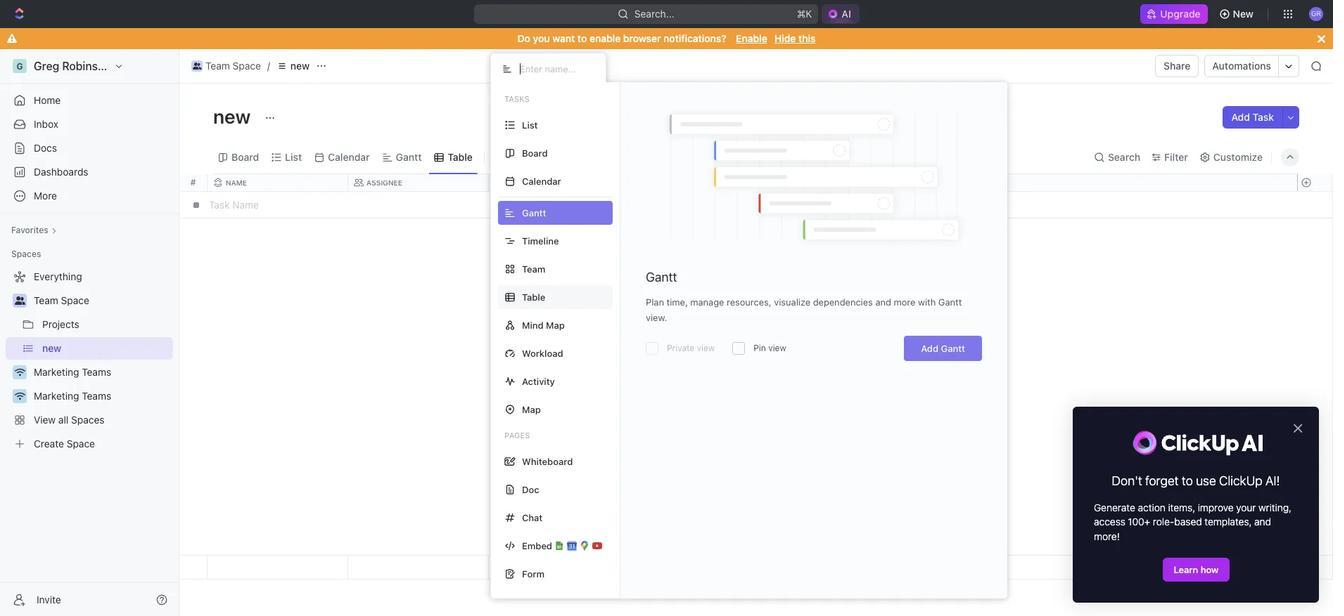 Task type: vqa. For each thing, say whether or not it's contained in the screenshot.
Gantt link
yes



Task type: locate. For each thing, give the bounding box(es) containing it.
1 vertical spatial team space link
[[34, 290, 170, 312]]

space left /
[[233, 60, 261, 72]]

and inside 'plan time, manage resources, visualize dependencies and more with gantt view.'
[[875, 297, 891, 308]]

calendar
[[328, 151, 370, 163], [522, 176, 561, 187]]

access
[[1094, 517, 1125, 529]]

0 vertical spatial new
[[290, 60, 310, 72]]

0 vertical spatial add
[[1231, 111, 1250, 123]]

gantt inside 'plan time, manage resources, visualize dependencies and more with gantt view.'
[[938, 297, 962, 308]]

1 horizontal spatial view
[[768, 343, 786, 354]]

to left use
[[1182, 474, 1193, 489]]

view for private view
[[697, 343, 715, 354]]

map
[[546, 320, 565, 331], [522, 404, 541, 415]]

pin view
[[754, 343, 786, 354]]

user group image
[[193, 63, 201, 70]]

team space inside sidebar navigation
[[34, 295, 89, 307]]

search button
[[1090, 147, 1145, 167]]

manage
[[690, 297, 724, 308]]

add task button
[[1223, 106, 1282, 129]]

table right gantt link at the left top of the page
[[448, 151, 473, 163]]

calendar down the view
[[522, 176, 561, 187]]

0 horizontal spatial to
[[578, 32, 587, 44]]

clickup
[[1219, 474, 1263, 489]]

1 horizontal spatial calendar
[[522, 176, 561, 187]]

Task Name text field
[[209, 193, 1332, 218]]

pages
[[504, 431, 530, 440]]

this
[[799, 32, 816, 44]]

0 horizontal spatial board
[[231, 151, 259, 163]]

upgrade
[[1160, 8, 1201, 20]]

table up mind
[[522, 292, 545, 303]]

view right pin
[[768, 343, 786, 354]]

map down activity
[[522, 404, 541, 415]]

0 horizontal spatial view
[[697, 343, 715, 354]]

to
[[578, 32, 587, 44], [1182, 474, 1193, 489]]

add gantt
[[921, 343, 965, 355]]

to inside × dialog
[[1182, 474, 1193, 489]]

1 horizontal spatial add
[[1231, 111, 1250, 123]]

new up board link
[[213, 105, 255, 128]]

view
[[697, 343, 715, 354], [768, 343, 786, 354]]

more!
[[1094, 531, 1120, 543]]

0 vertical spatial team
[[205, 60, 230, 72]]

1 vertical spatial new
[[213, 105, 255, 128]]

user group image
[[14, 297, 25, 305]]

gantt
[[396, 151, 422, 163], [646, 270, 677, 285], [938, 297, 962, 308], [941, 343, 965, 355]]

board
[[522, 147, 548, 159], [231, 151, 259, 163]]

don't forget to use clickup ai!
[[1112, 474, 1280, 489]]

0 horizontal spatial space
[[61, 295, 89, 307]]

do
[[517, 32, 530, 44]]

tasks
[[504, 94, 530, 103]]

1 horizontal spatial new
[[290, 60, 310, 72]]

add left task
[[1231, 111, 1250, 123]]

browser
[[623, 32, 661, 44]]

table
[[448, 151, 473, 163], [522, 292, 545, 303]]

list down tasks
[[522, 119, 538, 131]]

based
[[1174, 517, 1202, 529]]

0 horizontal spatial map
[[522, 404, 541, 415]]

role-
[[1153, 517, 1174, 529]]

team right user group image
[[205, 60, 230, 72]]

cell
[[630, 556, 770, 580], [770, 556, 911, 580]]

add
[[1231, 111, 1250, 123], [921, 343, 939, 355]]

and
[[875, 297, 891, 308], [1254, 517, 1271, 529]]

chat
[[522, 513, 543, 524]]

team space right user group icon
[[34, 295, 89, 307]]

generate action items, improve your writing, access 100+ role-based templates, and more!
[[1094, 502, 1294, 543]]

invite
[[37, 594, 61, 606]]

1 vertical spatial map
[[522, 404, 541, 415]]

and inside the generate action items, improve your writing, access 100+ role-based templates, and more!
[[1254, 517, 1271, 529]]

0 horizontal spatial table
[[448, 151, 473, 163]]

0 vertical spatial and
[[875, 297, 891, 308]]

#
[[190, 177, 196, 188]]

× button
[[1292, 418, 1304, 438]]

1 vertical spatial space
[[61, 295, 89, 307]]

0 horizontal spatial and
[[875, 297, 891, 308]]

ai!
[[1266, 474, 1280, 489]]

private view
[[667, 343, 715, 354]]

board left list link
[[231, 151, 259, 163]]

calendar right list link
[[328, 151, 370, 163]]

workload
[[522, 348, 563, 359]]

board down tasks
[[522, 147, 548, 159]]

1 horizontal spatial space
[[233, 60, 261, 72]]

1 horizontal spatial to
[[1182, 474, 1193, 489]]

hide
[[774, 32, 796, 44]]

time,
[[667, 297, 688, 308]]

inbox
[[34, 118, 58, 130]]

board link
[[229, 147, 259, 167]]

use
[[1196, 474, 1216, 489]]

0 vertical spatial list
[[522, 119, 538, 131]]

1 vertical spatial and
[[1254, 517, 1271, 529]]

× dialog
[[1073, 407, 1319, 604]]

list link
[[282, 147, 302, 167]]

0 vertical spatial to
[[578, 32, 587, 44]]

0 horizontal spatial team
[[34, 295, 58, 307]]

1 horizontal spatial team space
[[205, 60, 261, 72]]

1 horizontal spatial map
[[546, 320, 565, 331]]

0 horizontal spatial team space
[[34, 295, 89, 307]]

1 view from the left
[[697, 343, 715, 354]]

1 vertical spatial team space
[[34, 295, 89, 307]]

share button
[[1155, 55, 1199, 77]]

don't
[[1112, 474, 1142, 489]]

new right /
[[290, 60, 310, 72]]

1 vertical spatial to
[[1182, 474, 1193, 489]]

you
[[533, 32, 550, 44]]

1 vertical spatial team
[[522, 263, 545, 275]]

1 vertical spatial add
[[921, 343, 939, 355]]

space
[[233, 60, 261, 72], [61, 295, 89, 307]]

automations
[[1212, 60, 1271, 72]]

1 vertical spatial calendar
[[522, 176, 561, 187]]

0 vertical spatial team space link
[[188, 58, 264, 75]]

action
[[1138, 502, 1166, 514]]

add inside 'add task' button
[[1231, 111, 1250, 123]]

row
[[208, 174, 911, 192]]

and left the more
[[875, 297, 891, 308]]

0 vertical spatial team space
[[205, 60, 261, 72]]

1 vertical spatial list
[[285, 151, 302, 163]]

0 horizontal spatial calendar
[[328, 151, 370, 163]]

customize button
[[1195, 147, 1267, 167]]

view right private
[[697, 343, 715, 354]]

2 view from the left
[[768, 343, 786, 354]]

2 cell from the left
[[770, 556, 911, 580]]

1 horizontal spatial and
[[1254, 517, 1271, 529]]

to right want
[[578, 32, 587, 44]]

generate
[[1094, 502, 1135, 514]]

row group
[[1297, 556, 1332, 580]]

1 horizontal spatial table
[[522, 292, 545, 303]]

automations button
[[1205, 56, 1278, 77]]

map right mind
[[546, 320, 565, 331]]

team space
[[205, 60, 261, 72], [34, 295, 89, 307]]

list right board link
[[285, 151, 302, 163]]

1 horizontal spatial team space link
[[188, 58, 264, 75]]

space right user group icon
[[61, 295, 89, 307]]

2 vertical spatial team
[[34, 295, 58, 307]]

1 cell from the left
[[630, 556, 770, 580]]

learn
[[1174, 565, 1198, 576]]

0 horizontal spatial add
[[921, 343, 939, 355]]

and down writing,
[[1254, 517, 1271, 529]]

add for add task
[[1231, 111, 1250, 123]]

more
[[894, 297, 916, 308]]

team space left /
[[205, 60, 261, 72]]

mind map
[[522, 320, 565, 331]]

team down timeline
[[522, 263, 545, 275]]

team right user group icon
[[34, 295, 58, 307]]

learn how
[[1174, 565, 1219, 576]]

0 vertical spatial space
[[233, 60, 261, 72]]

search
[[1108, 151, 1140, 163]]

writing,
[[1259, 502, 1292, 514]]

add down with
[[921, 343, 939, 355]]

activity
[[522, 376, 555, 387]]



Task type: describe. For each thing, give the bounding box(es) containing it.
0 vertical spatial map
[[546, 320, 565, 331]]

1 horizontal spatial team
[[205, 60, 230, 72]]

do you want to enable browser notifications? enable hide this
[[517, 32, 816, 44]]

notifications?
[[664, 32, 726, 44]]

×
[[1292, 418, 1304, 438]]

task
[[1253, 111, 1274, 123]]

visualize
[[774, 297, 811, 308]]

view for pin view
[[768, 343, 786, 354]]

row inside # grid
[[208, 174, 911, 192]]

templates,
[[1205, 517, 1252, 529]]

mind
[[522, 320, 544, 331]]

your
[[1236, 502, 1256, 514]]

enable
[[736, 32, 767, 44]]

1 horizontal spatial list
[[522, 119, 538, 131]]

share
[[1164, 60, 1191, 72]]

0 vertical spatial table
[[448, 151, 473, 163]]

view.
[[646, 312, 667, 324]]

private
[[667, 343, 694, 354]]

dependencies
[[813, 297, 873, 308]]

how
[[1201, 565, 1219, 576]]

100+
[[1128, 517, 1150, 529]]

0 vertical spatial calendar
[[328, 151, 370, 163]]

resources,
[[727, 297, 772, 308]]

0 horizontal spatial team space link
[[34, 290, 170, 312]]

1 horizontal spatial board
[[522, 147, 548, 159]]

home link
[[6, 89, 173, 112]]

# grid
[[179, 174, 1333, 580]]

upgrade link
[[1141, 4, 1208, 24]]

team inside sidebar navigation
[[34, 295, 58, 307]]

1 vertical spatial table
[[522, 292, 545, 303]]

pin
[[754, 343, 766, 354]]

improve
[[1198, 502, 1234, 514]]

docs link
[[6, 137, 173, 160]]

table link
[[445, 147, 473, 167]]

timeline
[[522, 235, 559, 247]]

inbox link
[[6, 113, 173, 136]]

favorites
[[11, 225, 48, 236]]

space inside sidebar navigation
[[61, 295, 89, 307]]

items,
[[1168, 502, 1195, 514]]

calendar link
[[325, 147, 370, 167]]

plan
[[646, 297, 664, 308]]

whiteboard
[[522, 456, 573, 467]]

row group inside # grid
[[1297, 556, 1332, 580]]

0 horizontal spatial list
[[285, 151, 302, 163]]

want
[[552, 32, 575, 44]]

dashboards
[[34, 166, 88, 178]]

enable
[[590, 32, 621, 44]]

spaces
[[11, 249, 41, 260]]

doc
[[522, 484, 539, 496]]

press space to select this row. row
[[208, 556, 911, 580]]

add for add gantt
[[921, 343, 939, 355]]

view button
[[490, 147, 536, 167]]

with
[[918, 297, 936, 308]]

gantt link
[[393, 147, 422, 167]]

new
[[1233, 8, 1254, 20]]

Enter name... field
[[518, 63, 594, 75]]

new link
[[273, 58, 313, 75]]

⌘k
[[797, 8, 812, 20]]

learn how button
[[1163, 559, 1230, 582]]

plan time, manage resources, visualize dependencies and more with gantt view.
[[646, 297, 962, 324]]

form
[[522, 569, 545, 580]]

search...
[[634, 8, 674, 20]]

forget
[[1145, 474, 1179, 489]]

sidebar navigation
[[0, 49, 179, 617]]

view
[[509, 151, 531, 163]]

embed
[[522, 541, 552, 552]]

add task
[[1231, 111, 1274, 123]]

new button
[[1213, 3, 1262, 25]]

2 horizontal spatial team
[[522, 263, 545, 275]]

favorites button
[[6, 222, 62, 239]]

view button
[[490, 141, 536, 174]]

0 horizontal spatial new
[[213, 105, 255, 128]]

customize
[[1213, 151, 1263, 163]]

dashboards link
[[6, 161, 173, 184]]

home
[[34, 94, 61, 106]]

/
[[267, 60, 270, 72]]

docs
[[34, 142, 57, 154]]



